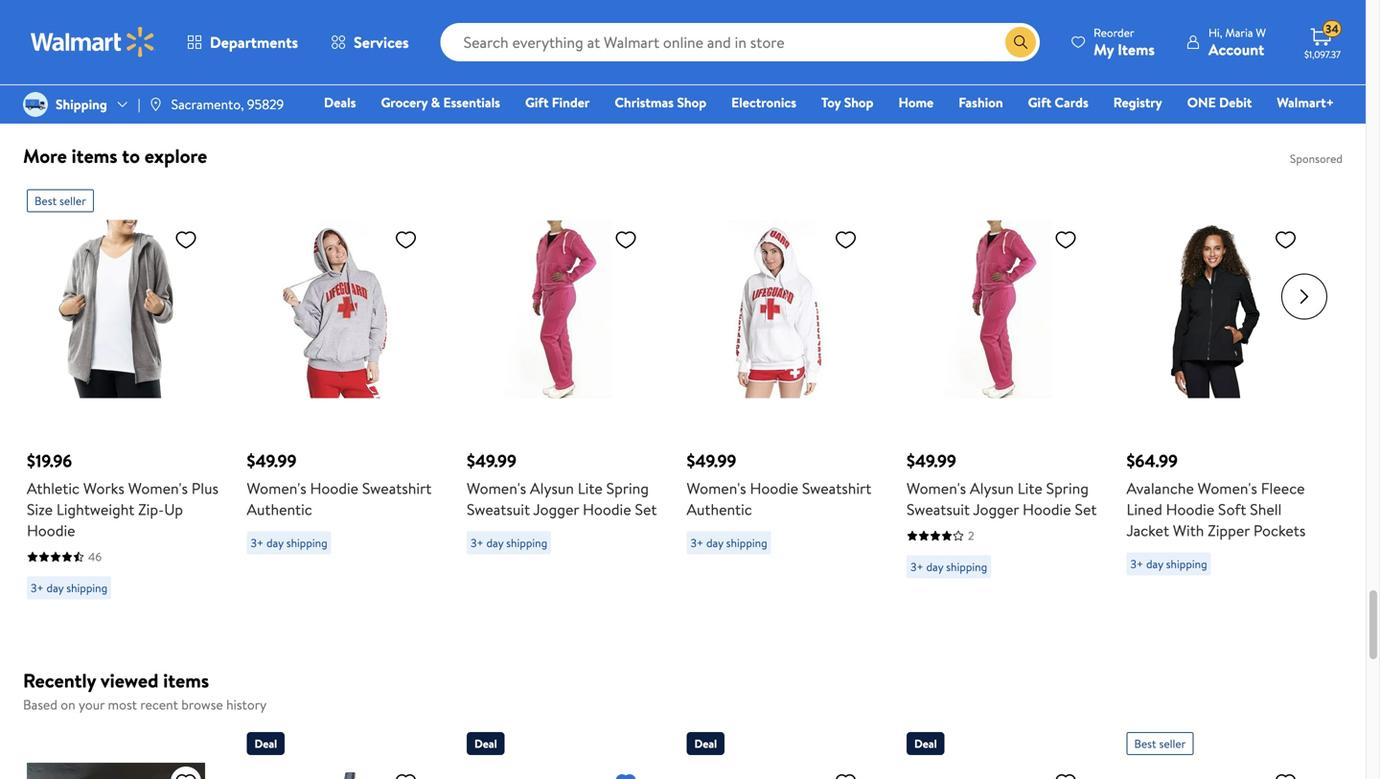 Task type: vqa. For each thing, say whether or not it's contained in the screenshot.


Task type: locate. For each thing, give the bounding box(es) containing it.
browse
[[182, 696, 223, 714]]

$49.99 women's hoodie sweatshirt authentic for add to favorites list, women's hoodie sweatshirt authentic icon women's hoodie sweatshirt authentic image
[[247, 449, 432, 520]]

home link
[[890, 92, 943, 113]]

1 horizontal spatial items
[[163, 667, 209, 694]]

0 horizontal spatial sweatshirt
[[362, 478, 432, 499]]

1 horizontal spatial best seller
[[1135, 736, 1186, 752]]

debit
[[1220, 93, 1253, 112]]

1 horizontal spatial sweatsuit
[[907, 499, 970, 520]]

best down more at the left
[[35, 193, 57, 209]]

recent
[[140, 696, 178, 714]]

1 horizontal spatial $49.99 women's hoodie sweatshirt authentic
[[687, 449, 872, 520]]

cards
[[1055, 93, 1089, 112]]

0 vertical spatial best seller
[[35, 193, 86, 209]]

1 $49.99 women's hoodie sweatshirt authentic from the left
[[247, 449, 432, 520]]

women's alysun lite spring sweatsuit jogger hoodie set image for add to favorites list, women's alysun lite spring sweatsuit jogger hoodie set image
[[907, 220, 1085, 398]]

deal up the nespresso vertuo pop by de'longhi coffee and espresso maker with coffee tasting set, black image
[[475, 736, 497, 752]]

best seller
[[35, 193, 86, 209], [1135, 736, 1186, 752]]

seller
[[59, 193, 86, 209], [1160, 736, 1186, 752]]

1 sweatshirt from the left
[[362, 478, 432, 499]]

 image right |
[[148, 97, 164, 112]]

mainstays 2-slice toaster, black with 6 shade settings and removable crumb tray, new image
[[1127, 763, 1306, 780]]

$19.96 athletic works women's plus size lightweight zip-up hoodie
[[27, 449, 219, 541]]

2 women's alysun lite spring sweatsuit jogger hoodie set image from the left
[[907, 220, 1085, 398]]

spring
[[607, 478, 649, 499], [1047, 478, 1089, 499]]

reorder my items
[[1094, 24, 1155, 60]]

walmart+
[[1278, 93, 1335, 112]]

2 $49.99 women's hoodie sweatshirt authentic from the left
[[687, 449, 872, 520]]

1 horizontal spatial alysun
[[970, 478, 1014, 499]]

jogger
[[534, 499, 579, 520], [974, 499, 1020, 520]]

authentic
[[247, 499, 312, 520], [687, 499, 753, 520]]

best seller for mainstays 2-slice toaster, black with 6 shade settings and removable crumb tray, new image
[[1135, 736, 1186, 752]]

women's
[[128, 478, 188, 499], [247, 478, 307, 499], [467, 478, 527, 499], [687, 478, 747, 499], [907, 478, 967, 499], [1198, 478, 1258, 499]]

1 deal from the left
[[255, 736, 277, 752]]

1 shop from the left
[[677, 93, 707, 112]]

product group containing 2679
[[687, 0, 865, 113]]

0 horizontal spatial jogger
[[534, 499, 579, 520]]

$49.99 for add to favorites list, women's hoodie sweatshirt authentic icon women's hoodie sweatshirt authentic image
[[247, 449, 297, 473]]

1 $49.99 from the left
[[247, 449, 297, 473]]

product group containing 159
[[1127, 0, 1305, 113]]

hoodie inside $19.96 athletic works women's plus size lightweight zip-up hoodie
[[27, 520, 75, 541]]

2 authentic from the left
[[687, 499, 753, 520]]

1 horizontal spatial  image
[[148, 97, 164, 112]]

add to favorites list, women's alysun lite spring sweatsuit jogger hoodie set image
[[1055, 228, 1078, 252]]

1 spring from the left
[[607, 478, 649, 499]]

0 horizontal spatial shop
[[677, 93, 707, 112]]

0 vertical spatial best
[[35, 193, 57, 209]]

2 women's hoodie sweatshirt authentic image from the left
[[687, 220, 865, 398]]

gift left finder
[[525, 93, 549, 112]]

sweatshirt
[[362, 478, 432, 499], [803, 478, 872, 499]]

most
[[108, 696, 137, 714]]

1 horizontal spatial women's alysun lite spring sweatsuit jogger hoodie set image
[[907, 220, 1085, 398]]

0 horizontal spatial lite
[[578, 478, 603, 499]]

seller for mainstays 2-slice toaster, black with 6 shade settings and removable crumb tray, new image
[[1160, 736, 1186, 752]]

add to favorites list, mainstays 2-slice toaster, black with 6 shade settings and removable crumb tray, new image
[[1275, 771, 1298, 780]]

0 horizontal spatial alysun
[[530, 478, 574, 499]]

3+ day shipping
[[471, 59, 548, 75], [691, 59, 768, 75], [911, 59, 988, 75], [1131, 59, 1208, 75], [31, 86, 108, 102], [251, 535, 328, 551], [471, 535, 548, 551], [691, 535, 768, 551], [1131, 556, 1208, 572], [911, 559, 988, 575], [31, 580, 108, 596]]

items left to
[[72, 142, 117, 169]]

up
[[164, 499, 183, 520]]

0 vertical spatial items
[[72, 142, 117, 169]]

add to favorites list, blackstone 4-burner 36" griddle cooking station with hard cover image
[[1055, 771, 1078, 780]]

0 horizontal spatial  image
[[23, 92, 48, 117]]

 image for shipping
[[23, 92, 48, 117]]

0 horizontal spatial best seller
[[35, 193, 86, 209]]

deal for the nespresso vertuo pop by de'longhi coffee and espresso maker with coffee tasting set, black image
[[475, 736, 497, 752]]

recently
[[23, 667, 96, 694]]

one
[[1188, 93, 1217, 112]]

1 vertical spatial seller
[[1160, 736, 1186, 752]]

electronics link
[[723, 92, 806, 113]]

authentic for add to favorites list, women's hoodie sweatshirt authentic icon women's hoodie sweatshirt authentic image
[[247, 499, 312, 520]]

deal for tineco s10 zt smart cordless stick vacuum cleaner with zerotangle brush head for hard floors/carpet image
[[255, 736, 277, 752]]

0 horizontal spatial seller
[[59, 193, 86, 209]]

0 horizontal spatial spring
[[607, 478, 649, 499]]

women's alysun lite spring sweatsuit jogger hoodie set image
[[467, 220, 645, 398], [907, 220, 1085, 398]]

women's hoodie sweatshirt authentic image for add to favorites list, women's hoodie sweatshirt authentic icon
[[247, 220, 425, 398]]

alysun
[[530, 478, 574, 499], [970, 478, 1014, 499]]

0 horizontal spatial set
[[635, 499, 657, 520]]

add to favorites list, christmas light removal (up to 150 ft) image
[[175, 771, 198, 780]]

your
[[79, 696, 105, 714]]

best seller down more at the left
[[35, 193, 86, 209]]

 image
[[23, 92, 48, 117], [148, 97, 164, 112]]

essentials
[[443, 93, 501, 112]]

grocery
[[381, 93, 428, 112]]

$49.99 women's hoodie sweatshirt authentic
[[247, 449, 432, 520], [687, 449, 872, 520]]

1 horizontal spatial set
[[1075, 499, 1097, 520]]

shop right christmas
[[677, 93, 707, 112]]

1 vertical spatial best
[[1135, 736, 1157, 752]]

1 horizontal spatial lite
[[1018, 478, 1043, 499]]

4 women's from the left
[[687, 478, 747, 499]]

1 horizontal spatial best
[[1135, 736, 1157, 752]]

2 sweatsuit from the left
[[907, 499, 970, 520]]

46
[[88, 549, 102, 565]]

1 horizontal spatial sweatshirt
[[803, 478, 872, 499]]

0 vertical spatial seller
[[59, 193, 86, 209]]

deals link
[[316, 92, 365, 113]]

95829
[[247, 95, 284, 114]]

toy
[[822, 93, 841, 112]]

search icon image
[[1014, 35, 1029, 50]]

with
[[1174, 520, 1205, 541]]

women's alysun lite spring sweatsuit jogger hoodie set image for add to favorites list, women's alysun lite spring sweatsuit jogger hoodie set icon
[[467, 220, 645, 398]]

shop right toy
[[845, 93, 874, 112]]

1 alysun from the left
[[530, 478, 574, 499]]

gift cards
[[1029, 93, 1089, 112]]

1 horizontal spatial shop
[[845, 93, 874, 112]]

2 deal from the left
[[475, 736, 497, 752]]

toy shop link
[[813, 92, 883, 113]]

3 $49.99 from the left
[[687, 449, 737, 473]]

$49.99 for women's hoodie sweatshirt authentic image for add to favorites list, women's hoodie sweatshirt authentic image
[[687, 449, 737, 473]]

1 horizontal spatial women's hoodie sweatshirt authentic image
[[687, 220, 865, 398]]

0 horizontal spatial women's alysun lite spring sweatsuit jogger hoodie set image
[[467, 220, 645, 398]]

0 horizontal spatial items
[[72, 142, 117, 169]]

seller up mainstays 2-slice toaster, black with 6 shade settings and removable crumb tray, new image
[[1160, 736, 1186, 752]]

$49.99 women's hoodie sweatshirt authentic for women's hoodie sweatshirt authentic image for add to favorites list, women's hoodie sweatshirt authentic image
[[687, 449, 872, 520]]

Walmart Site-Wide search field
[[441, 23, 1041, 61]]

639
[[88, 28, 107, 44]]

gift for gift finder
[[525, 93, 549, 112]]

1 gift from the left
[[525, 93, 549, 112]]

2 women's from the left
[[247, 478, 307, 499]]

women's inside $64.99 avalanche women's fleece lined hoodie soft shell jacket with zipper pockets
[[1198, 478, 1258, 499]]

women's inside $19.96 athletic works women's plus size lightweight zip-up hoodie
[[128, 478, 188, 499]]

1 horizontal spatial authentic
[[687, 499, 753, 520]]

hi, maria w account
[[1209, 24, 1267, 60]]

add to favorites list, women's hoodie sweatshirt authentic image
[[835, 228, 858, 252]]

3+
[[471, 59, 484, 75], [691, 59, 704, 75], [911, 59, 924, 75], [1131, 59, 1144, 75], [31, 86, 44, 102], [251, 535, 264, 551], [471, 535, 484, 551], [691, 535, 704, 551], [1131, 556, 1144, 572], [911, 559, 924, 575], [31, 580, 44, 596]]

$19.96
[[27, 449, 72, 473]]

sweatsuit
[[467, 499, 530, 520], [907, 499, 970, 520]]

best for the athletic works women's plus size lightweight zip-up hoodie image
[[35, 193, 57, 209]]

2 gift from the left
[[1029, 93, 1052, 112]]

account
[[1209, 39, 1265, 60]]

1 horizontal spatial jogger
[[974, 499, 1020, 520]]

seller down more at the left
[[59, 193, 86, 209]]

0 horizontal spatial authentic
[[247, 499, 312, 520]]

0 horizontal spatial gift
[[525, 93, 549, 112]]

$49.99 women's alysun lite spring sweatsuit jogger hoodie set
[[467, 449, 657, 520], [907, 449, 1097, 520]]

best up mainstays 2-slice toaster, black with 6 shade settings and removable crumb tray, new image
[[1135, 736, 1157, 752]]

deal down history
[[255, 736, 277, 752]]

1 horizontal spatial gift
[[1029, 93, 1052, 112]]

items
[[1118, 39, 1155, 60]]

2 $49.99 from the left
[[467, 449, 517, 473]]

0 horizontal spatial $49.99 women's alysun lite spring sweatsuit jogger hoodie set
[[467, 449, 657, 520]]

2 shop from the left
[[845, 93, 874, 112]]

0 horizontal spatial $49.99 women's hoodie sweatshirt authentic
[[247, 449, 432, 520]]

add to favorites list, tineco s10 zt smart cordless stick vacuum cleaner with zerotangle brush head for hard floors/carpet image
[[395, 771, 418, 780]]

pockets
[[1254, 520, 1306, 541]]

2 alysun from the left
[[970, 478, 1014, 499]]

$49.99
[[247, 449, 297, 473], [467, 449, 517, 473], [687, 449, 737, 473], [907, 449, 957, 473]]

1 horizontal spatial spring
[[1047, 478, 1089, 499]]

women's hoodie sweatshirt authentic image for add to favorites list, women's hoodie sweatshirt authentic image
[[687, 220, 865, 398]]

lite
[[578, 478, 603, 499], [1018, 478, 1043, 499]]

1 vertical spatial items
[[163, 667, 209, 694]]

4 deal from the left
[[915, 736, 938, 752]]

toy shop
[[822, 93, 874, 112]]

1 horizontal spatial $49.99 women's alysun lite spring sweatsuit jogger hoodie set
[[907, 449, 1097, 520]]

3 deal from the left
[[695, 736, 717, 752]]

items inside the recently viewed items based on your most recent browse history
[[163, 667, 209, 694]]

$64.99
[[1127, 449, 1179, 473]]

sacramento, 95829
[[171, 95, 284, 114]]

0 horizontal spatial best
[[35, 193, 57, 209]]

1 authentic from the left
[[247, 499, 312, 520]]

gift left cards on the right top
[[1029, 93, 1052, 112]]

set
[[635, 499, 657, 520], [1075, 499, 1097, 520]]

shop inside christmas shop link
[[677, 93, 707, 112]]

1 women's hoodie sweatshirt authentic image from the left
[[247, 220, 425, 398]]

6 women's from the left
[[1198, 478, 1258, 499]]

shop for toy shop
[[845, 93, 874, 112]]

1 vertical spatial best seller
[[1135, 736, 1186, 752]]

shop inside toy shop link
[[845, 93, 874, 112]]

more
[[23, 142, 67, 169]]

0 horizontal spatial women's hoodie sweatshirt authentic image
[[247, 220, 425, 398]]

deal up blackstone 4-burner 36" griddle cooking station with hard cover image
[[915, 736, 938, 752]]

2 sweatshirt from the left
[[803, 478, 872, 499]]

seller for the athletic works women's plus size lightweight zip-up hoodie image
[[59, 193, 86, 209]]

0 horizontal spatial sweatsuit
[[467, 499, 530, 520]]

 image left shipping
[[23, 92, 48, 117]]

1 women's alysun lite spring sweatsuit jogger hoodie set image from the left
[[467, 220, 645, 398]]

1 horizontal spatial seller
[[1160, 736, 1186, 752]]

w
[[1257, 24, 1267, 41]]

sweatshirt for women's hoodie sweatshirt authentic image for add to favorites list, women's hoodie sweatshirt authentic image
[[803, 478, 872, 499]]

1 set from the left
[[635, 499, 657, 520]]

product group containing 287
[[467, 0, 645, 113]]

hi,
[[1209, 24, 1223, 41]]

product group
[[27, 0, 205, 113], [247, 0, 425, 113], [467, 0, 645, 113], [687, 0, 865, 113], [907, 0, 1085, 113], [1127, 0, 1305, 113], [27, 182, 220, 607], [247, 182, 440, 607], [467, 182, 660, 607], [687, 182, 880, 607], [907, 182, 1100, 607], [1127, 182, 1320, 607], [247, 725, 425, 780], [467, 725, 645, 780], [687, 725, 865, 780], [907, 725, 1085, 780], [1127, 725, 1306, 780]]

1 women's from the left
[[128, 478, 188, 499]]

deal
[[255, 736, 277, 752], [475, 736, 497, 752], [695, 736, 717, 752], [915, 736, 938, 752]]

items up browse in the left bottom of the page
[[163, 667, 209, 694]]

shop
[[677, 93, 707, 112], [845, 93, 874, 112]]

best seller up mainstays 2-slice toaster, black with 6 shade settings and removable crumb tray, new image
[[1135, 736, 1186, 752]]

deal up "proactiv benzoyl peroxide renewing cleanser, revitalizing toner 2 oz each and repairing treatment 1 oz set of 3 for acne prone skin - 30 day complete acne skin care kit" image
[[695, 736, 717, 752]]

items
[[72, 142, 117, 169], [163, 667, 209, 694]]

best
[[35, 193, 57, 209], [1135, 736, 1157, 752]]

explore
[[145, 142, 207, 169]]

christmas shop
[[615, 93, 707, 112]]

departments
[[210, 32, 298, 53]]

soft
[[1219, 499, 1247, 520]]

women's hoodie sweatshirt authentic image
[[247, 220, 425, 398], [687, 220, 865, 398]]

$1,097.37
[[1305, 48, 1342, 61]]



Task type: describe. For each thing, give the bounding box(es) containing it.
deal for blackstone 4-burner 36" griddle cooking station with hard cover image
[[915, 736, 938, 752]]

product group containing 639
[[27, 0, 205, 113]]

best for mainstays 2-slice toaster, black with 6 shade settings and removable crumb tray, new image
[[1135, 736, 1157, 752]]

best seller for the athletic works women's plus size lightweight zip-up hoodie image
[[35, 193, 86, 209]]

reorder
[[1094, 24, 1135, 41]]

zipper
[[1208, 520, 1251, 541]]

2 spring from the left
[[1047, 478, 1089, 499]]

tineco s10 zt smart cordless stick vacuum cleaner with zerotangle brush head for hard floors/carpet image
[[247, 763, 425, 780]]

2 lite from the left
[[1018, 478, 1043, 499]]

2 set from the left
[[1075, 499, 1097, 520]]

deals
[[324, 93, 356, 112]]

departments button
[[171, 19, 315, 65]]

proactiv benzoyl peroxide renewing cleanser, revitalizing toner 2 oz each and repairing treatment 1 oz set of 3 for acne prone skin - 30 day complete acne skin care kit image
[[687, 763, 865, 780]]

works
[[83, 478, 125, 499]]

4 $49.99 from the left
[[907, 449, 957, 473]]

services button
[[315, 19, 425, 65]]

shop for christmas shop
[[677, 93, 707, 112]]

avalanche women's fleece lined hoodie soft shell jacket with zipper pockets image
[[1127, 220, 1306, 398]]

2679
[[748, 28, 773, 44]]

hoodie inside $64.99 avalanche women's fleece lined hoodie soft shell jacket with zipper pockets
[[1167, 499, 1215, 520]]

grocery & essentials link
[[373, 92, 509, 113]]

add to favorites list, athletic works women's plus size lightweight zip-up hoodie image
[[175, 228, 198, 252]]

1 lite from the left
[[578, 478, 603, 499]]

Search search field
[[441, 23, 1041, 61]]

gift finder link
[[517, 92, 599, 113]]

size
[[27, 499, 53, 520]]

my
[[1094, 39, 1115, 60]]

plus
[[192, 478, 219, 499]]

more items to explore
[[23, 142, 207, 169]]

gift cards link
[[1020, 92, 1098, 113]]

product group containing 3+ day shipping
[[907, 0, 1085, 113]]

athletic works women's plus size lightweight zip-up hoodie image
[[27, 220, 205, 398]]

home
[[899, 93, 934, 112]]

maria
[[1226, 24, 1254, 41]]

finder
[[552, 93, 590, 112]]

registry link
[[1105, 92, 1172, 113]]

product group containing $64.99
[[1127, 182, 1320, 607]]

walmart image
[[31, 27, 155, 58]]

christmas light removal (up to 150 ft) image
[[27, 763, 205, 780]]

avalanche
[[1127, 478, 1195, 499]]

34
[[1326, 21, 1340, 37]]

fashion
[[959, 93, 1004, 112]]

next slide for more items to explore list image
[[1282, 274, 1328, 320]]

walmart+ link
[[1269, 92, 1343, 113]]

on
[[61, 696, 75, 714]]

3 women's from the left
[[467, 478, 527, 499]]

christmas shop link
[[606, 92, 715, 113]]

sponsored
[[1291, 151, 1343, 167]]

one debit
[[1188, 93, 1253, 112]]

5 women's from the left
[[907, 478, 967, 499]]

gift for gift cards
[[1029, 93, 1052, 112]]

2 $49.99 women's alysun lite spring sweatsuit jogger hoodie set from the left
[[907, 449, 1097, 520]]

athletic
[[27, 478, 80, 499]]

based
[[23, 696, 57, 714]]

add to favorites list, women's alysun lite spring sweatsuit jogger hoodie set image
[[615, 228, 638, 252]]

jacket
[[1127, 520, 1170, 541]]

christmas
[[615, 93, 674, 112]]

$64.99 avalanche women's fleece lined hoodie soft shell jacket with zipper pockets
[[1127, 449, 1306, 541]]

one debit link
[[1179, 92, 1261, 113]]

shell
[[1251, 499, 1282, 520]]

electronics
[[732, 93, 797, 112]]

remove from favorites list, nespresso vertuo pop by de'longhi coffee and espresso maker with coffee tasting set, black image
[[615, 771, 638, 780]]

1 sweatsuit from the left
[[467, 499, 530, 520]]

lined
[[1127, 499, 1163, 520]]

fashion link
[[950, 92, 1012, 113]]

159
[[1189, 28, 1205, 44]]

nespresso vertuo pop by de'longhi coffee and espresso maker with coffee tasting set, black image
[[467, 763, 645, 780]]

&
[[431, 93, 440, 112]]

services
[[354, 32, 409, 53]]

sweatshirt for add to favorites list, women's hoodie sweatshirt authentic icon women's hoodie sweatshirt authentic image
[[362, 478, 432, 499]]

viewed
[[101, 667, 159, 694]]

product group containing best seller
[[1127, 725, 1306, 780]]

lightweight
[[56, 499, 135, 520]]

deal for "proactiv benzoyl peroxide renewing cleanser, revitalizing toner 2 oz each and repairing treatment 1 oz set of 3 for acne prone skin - 30 day complete acne skin care kit" image
[[695, 736, 717, 752]]

gift finder
[[525, 93, 590, 112]]

$49.99 for women's alysun lite spring sweatsuit jogger hoodie set image corresponding to add to favorites list, women's alysun lite spring sweatsuit jogger hoodie set icon
[[467, 449, 517, 473]]

287
[[528, 28, 547, 44]]

1 $49.99 women's alysun lite spring sweatsuit jogger hoodie set from the left
[[467, 449, 657, 520]]

|
[[138, 95, 141, 114]]

add to favorites list, proactiv benzoyl peroxide renewing cleanser, revitalizing toner 2 oz each and repairing treatment 1 oz set of 3 for acne prone skin - 30 day complete acne skin care kit image
[[835, 771, 858, 780]]

2
[[968, 528, 975, 544]]

fleece
[[1262, 478, 1306, 499]]

sacramento,
[[171, 95, 244, 114]]

zip-
[[138, 499, 164, 520]]

authentic for women's hoodie sweatshirt authentic image for add to favorites list, women's hoodie sweatshirt authentic image
[[687, 499, 753, 520]]

product group containing $19.96
[[27, 182, 220, 607]]

blackstone 4-burner 36" griddle cooking station with hard cover image
[[907, 763, 1085, 780]]

2 jogger from the left
[[974, 499, 1020, 520]]

add to favorites list, women's hoodie sweatshirt authentic image
[[395, 228, 418, 252]]

grocery & essentials
[[381, 93, 501, 112]]

recently viewed items based on your most recent browse history
[[23, 667, 267, 714]]

history
[[226, 696, 267, 714]]

registry
[[1114, 93, 1163, 112]]

1 jogger from the left
[[534, 499, 579, 520]]

to
[[122, 142, 140, 169]]

add to favorites list, avalanche women's fleece lined hoodie soft shell jacket with zipper pockets image
[[1275, 228, 1298, 252]]

 image for sacramento, 95829
[[148, 97, 164, 112]]

shipping
[[56, 95, 107, 114]]



